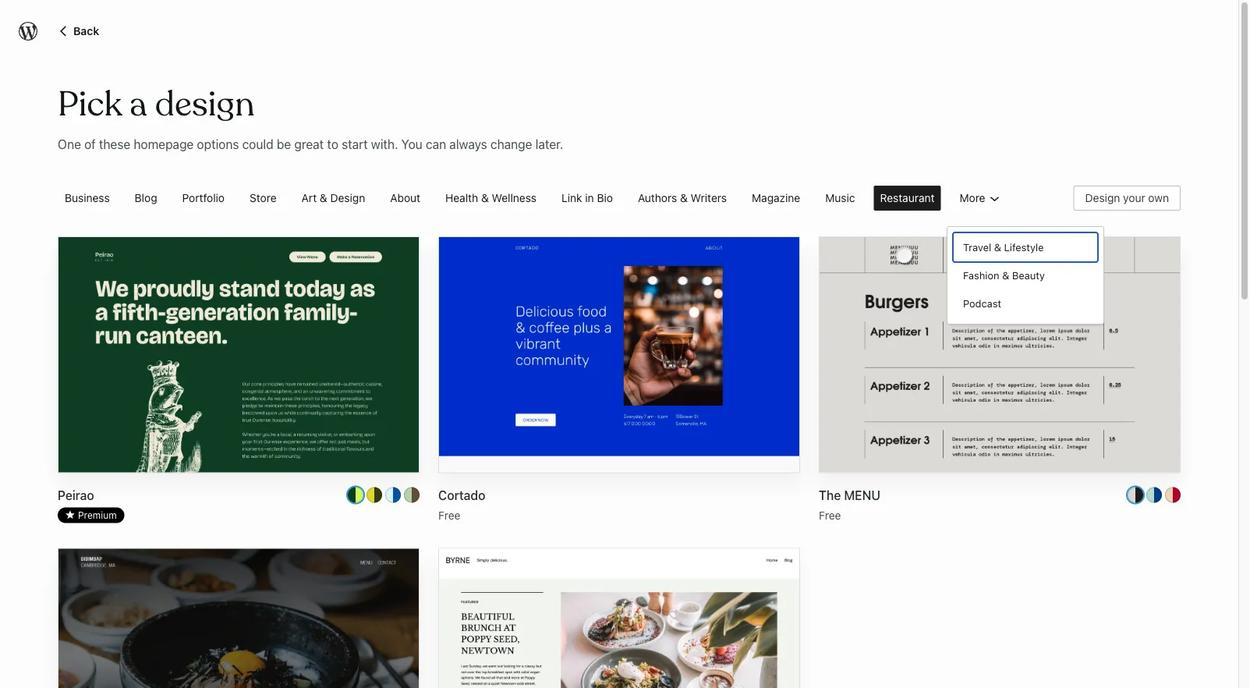 Task type: describe. For each thing, give the bounding box(es) containing it.
always
[[450, 137, 487, 152]]

blog button
[[122, 179, 170, 217]]

cortado image
[[439, 237, 800, 688]]

link in bio button
[[549, 179, 626, 217]]

back
[[73, 25, 99, 37]]

store button
[[237, 179, 289, 217]]

to
[[327, 137, 339, 152]]

& for lifestyle
[[995, 241, 1002, 253]]

fashion & beauty button
[[954, 261, 1098, 289]]

magazine
[[752, 191, 801, 204]]

health
[[446, 191, 478, 204]]

with.
[[371, 137, 398, 152]]

portfolio
[[182, 191, 225, 204]]

link
[[562, 191, 582, 204]]

design inside "button"
[[1086, 191, 1121, 204]]

pick
[[58, 83, 122, 126]]

one
[[58, 137, 81, 152]]

podcast button
[[954, 289, 1098, 318]]

cortado
[[438, 488, 486, 502]]

could
[[242, 137, 274, 152]]

beauty
[[1013, 269, 1045, 281]]

art
[[302, 191, 317, 204]]

blog
[[135, 191, 157, 204]]

peirao image
[[59, 237, 419, 688]]

in
[[585, 191, 594, 204]]

free inside the cortado free
[[438, 509, 461, 521]]

& for beauty
[[1003, 269, 1010, 281]]

pick a design
[[58, 83, 255, 126]]

back button
[[56, 21, 99, 40]]

the menu image
[[820, 237, 1180, 688]]

own
[[1149, 191, 1170, 204]]

restaurant button
[[868, 179, 948, 217]]

you
[[402, 137, 423, 152]]

fashion
[[964, 269, 1000, 281]]

one of these homepage options could be great to start with. you can always change later.
[[58, 137, 564, 152]]

authors
[[638, 191, 677, 204]]

store
[[250, 191, 277, 204]]

travel & lifestyle
[[964, 241, 1044, 253]]

magazine button
[[740, 179, 813, 217]]



Task type: vqa. For each thing, say whether or not it's contained in the screenshot.
Music button
yes



Task type: locate. For each thing, give the bounding box(es) containing it.
1 free from the left
[[438, 509, 461, 521]]

design left your
[[1086, 191, 1121, 204]]

link in bio
[[562, 191, 613, 204]]

more
[[960, 191, 986, 204]]

& inside 'art & design' button
[[320, 191, 327, 204]]

free down the the
[[819, 509, 841, 521]]

business button
[[52, 179, 122, 217]]

authors & writers button
[[626, 179, 740, 217]]

health & wellness
[[446, 191, 537, 204]]

authors & writers
[[638, 191, 727, 204]]

wellness
[[492, 191, 537, 204]]

& for design
[[320, 191, 327, 204]]

& right health
[[481, 191, 489, 204]]

byrne image
[[439, 549, 800, 688]]

portfolio button
[[170, 179, 237, 217]]

a design
[[130, 83, 255, 126]]

about
[[390, 191, 421, 204]]

2 design from the left
[[1086, 191, 1121, 204]]

your
[[1124, 191, 1146, 204]]

writers
[[691, 191, 727, 204]]

design your own
[[1086, 191, 1170, 204]]

travel & lifestyle button
[[954, 233, 1098, 261]]

& inside 'authors & writers' button
[[680, 191, 688, 204]]

1 design from the left
[[330, 191, 365, 204]]

menu
[[844, 488, 881, 502]]

& left writers
[[680, 191, 688, 204]]

about button
[[378, 179, 433, 217]]

0 horizontal spatial free
[[438, 509, 461, 521]]

&
[[320, 191, 327, 204], [481, 191, 489, 204], [680, 191, 688, 204], [995, 241, 1002, 253], [1003, 269, 1010, 281]]

group containing travel & lifestyle
[[954, 233, 1098, 318]]

of
[[84, 137, 96, 152]]

& right travel
[[995, 241, 1002, 253]]

health & wellness button
[[433, 179, 549, 217]]

& inside health & wellness button
[[481, 191, 489, 204]]

start
[[342, 137, 368, 152]]

options
[[197, 137, 239, 152]]

business
[[65, 191, 110, 204]]

music button
[[813, 179, 868, 217]]

free down cortado
[[438, 509, 461, 521]]

travel
[[964, 241, 992, 253]]

design your own button
[[1074, 186, 1181, 210]]

art & design button
[[289, 179, 378, 217]]

the
[[819, 488, 841, 502]]

design inside button
[[330, 191, 365, 204]]

premium button
[[58, 507, 125, 523]]

& inside fashion & beauty button
[[1003, 269, 1010, 281]]

cortado free
[[438, 488, 486, 521]]

art & design
[[302, 191, 365, 204]]

& right art on the left of page
[[320, 191, 327, 204]]

great
[[294, 137, 324, 152]]

be
[[277, 137, 291, 152]]

lifestyle
[[1005, 241, 1044, 253]]

0 horizontal spatial design
[[330, 191, 365, 204]]

homepage
[[134, 137, 194, 152]]

fashion & beauty
[[964, 269, 1045, 281]]

more button
[[948, 179, 1017, 217]]

bibimbap image
[[59, 549, 419, 688]]

design
[[330, 191, 365, 204], [1086, 191, 1121, 204]]

free
[[438, 509, 461, 521], [819, 509, 841, 521]]

& for writers
[[680, 191, 688, 204]]

bio
[[597, 191, 613, 204]]

can
[[426, 137, 446, 152]]

1 horizontal spatial design
[[1086, 191, 1121, 204]]

change later.
[[491, 137, 564, 152]]

1 horizontal spatial free
[[819, 509, 841, 521]]

restaurant
[[880, 191, 935, 204]]

music
[[826, 191, 856, 204]]

& left beauty
[[1003, 269, 1010, 281]]

premium
[[78, 510, 117, 521]]

group
[[954, 233, 1098, 318]]

podcast
[[964, 297, 1002, 309]]

& inside travel & lifestyle button
[[995, 241, 1002, 253]]

these
[[99, 137, 130, 152]]

2 free from the left
[[819, 509, 841, 521]]

& for wellness
[[481, 191, 489, 204]]

design right art on the left of page
[[330, 191, 365, 204]]

the menu
[[819, 488, 881, 502]]

peirao
[[58, 488, 94, 502]]



